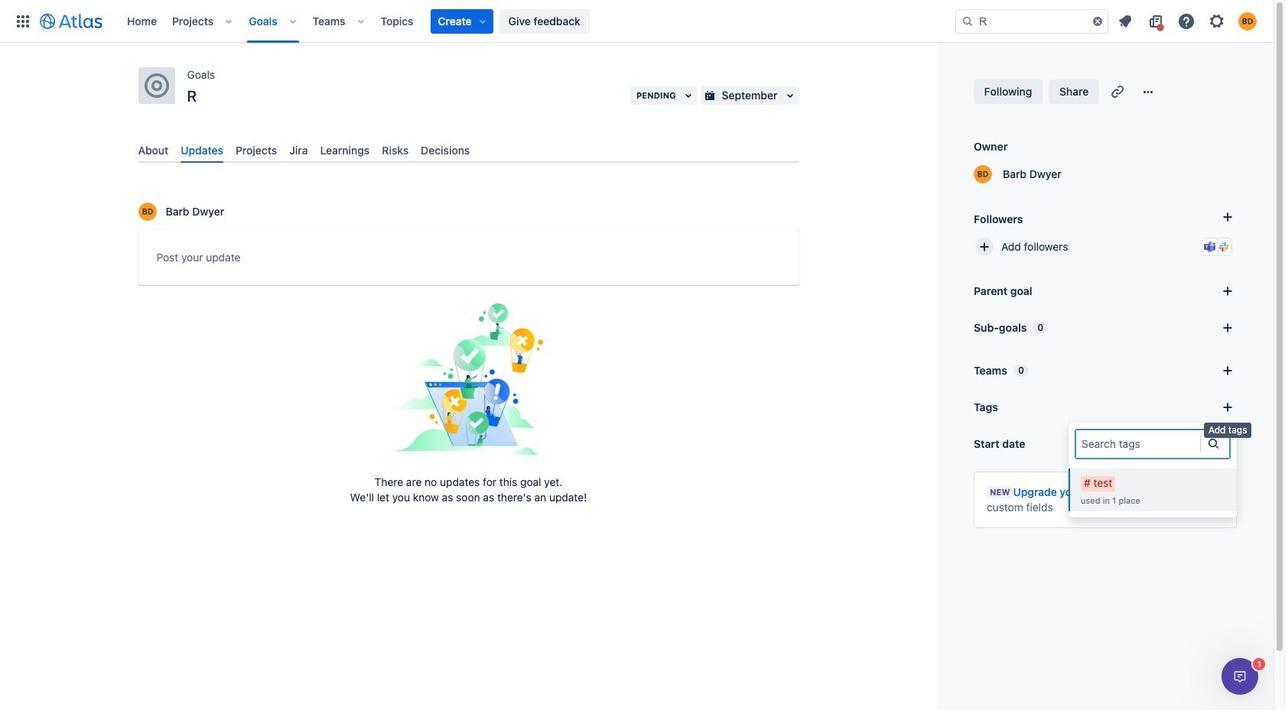 Task type: describe. For each thing, give the bounding box(es) containing it.
open image
[[1204, 434, 1222, 452]]

clear search session image
[[1092, 15, 1104, 27]]

add tag image
[[1219, 399, 1237, 417]]

Search field
[[955, 9, 1108, 33]]

Main content area, start typing to enter text. text field
[[156, 249, 781, 272]]

top element
[[9, 0, 955, 42]]



Task type: locate. For each thing, give the bounding box(es) containing it.
tab list
[[132, 138, 805, 163]]

add follower image
[[975, 238, 994, 256]]

goal icon image
[[144, 73, 169, 98]]

Search tags text field
[[1082, 437, 1085, 452]]

tooltip
[[1204, 423, 1252, 438]]

help image
[[1177, 12, 1196, 30]]

settings image
[[1208, 12, 1226, 30]]

add team image
[[1219, 362, 1237, 380]]

search image
[[962, 15, 974, 27]]

account image
[[1238, 12, 1257, 30]]

more icon image
[[1139, 83, 1158, 101]]

msteams logo showing  channels are connected to this goal image
[[1204, 241, 1216, 253]]

dialog
[[1222, 659, 1258, 695]]

slack logo showing nan channels are connected to this goal image
[[1218, 241, 1230, 253]]

notifications image
[[1116, 12, 1134, 30]]

switch to... image
[[14, 12, 32, 30]]

None search field
[[955, 9, 1108, 33]]

banner
[[0, 0, 1274, 43]]

add a follower image
[[1219, 208, 1237, 226]]



Task type: vqa. For each thing, say whether or not it's contained in the screenshot.
SEARCH TAGS text field
yes



